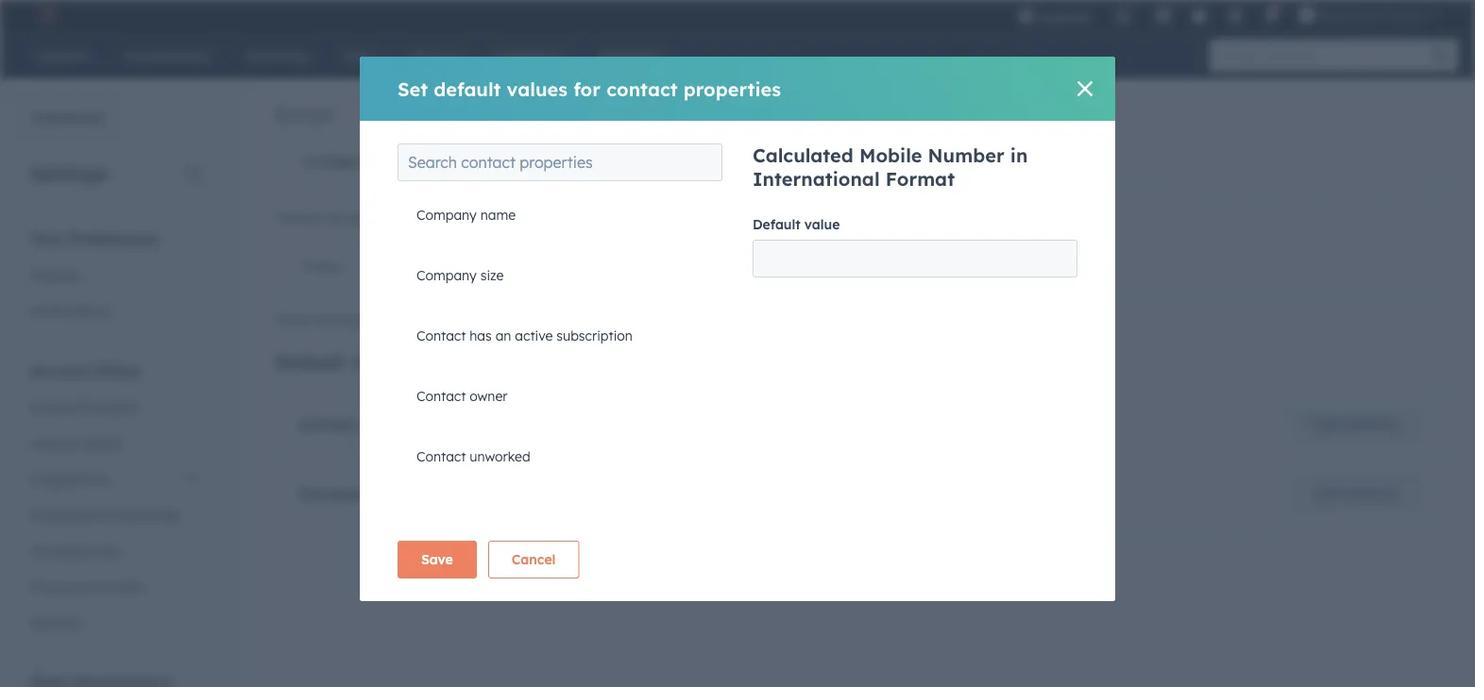 Task type: locate. For each thing, give the bounding box(es) containing it.
1 edit defaults from the top
[[1315, 417, 1398, 433]]

types.
[[533, 312, 570, 328]]

configuration link
[[276, 139, 419, 184]]

1 navigation from the top
[[275, 138, 974, 185]]

1 vertical spatial navigation
[[275, 245, 1445, 291]]

0 vertical spatial navigation
[[275, 138, 974, 185]]

company for company name
[[417, 207, 477, 223]]

& right users
[[69, 435, 78, 451]]

& for privacy
[[80, 579, 89, 595]]

upgrade image
[[1017, 9, 1034, 26]]

look.
[[778, 210, 807, 226]]

settings
[[315, 312, 364, 328]]

your preferences element
[[19, 228, 212, 329]]

company down the 'contact property defaults'
[[298, 485, 371, 503]]

in right number
[[1010, 144, 1028, 167]]

email down has
[[450, 350, 502, 374]]

general link
[[19, 257, 212, 293]]

1 horizontal spatial to
[[460, 312, 473, 328]]

tracking
[[894, 153, 947, 170], [30, 543, 83, 559]]

1 vertical spatial account
[[30, 399, 81, 416]]

search image
[[1432, 47, 1449, 64]]

hubspot image
[[34, 4, 57, 26]]

subscriptions
[[585, 153, 669, 170]]

1 edit defaults button from the top
[[1292, 406, 1422, 444]]

2 navigation from the top
[[275, 245, 1445, 291]]

2 vertical spatial company
[[298, 485, 371, 503]]

values right default
[[507, 77, 568, 101]]

tracking inside navigation
[[894, 153, 947, 170]]

tracking inside account setup element
[[30, 543, 83, 559]]

company size
[[417, 267, 504, 284]]

account setup
[[30, 361, 140, 380]]

menu
[[1006, 0, 1453, 37]]

1 horizontal spatial tracking
[[894, 153, 947, 170]]

1 horizontal spatial in
[[520, 153, 531, 170]]

company left size
[[417, 267, 477, 284]]

your preferences
[[30, 229, 158, 248]]

want
[[408, 210, 439, 226]]

international
[[753, 167, 880, 191]]

edit
[[1315, 417, 1341, 433], [1315, 486, 1341, 502]]

dashboard
[[31, 110, 104, 126]]

company left "name"
[[417, 207, 477, 223]]

subscription types
[[723, 153, 841, 170]]

Default value text field
[[753, 240, 1078, 278]]

to right the 'want' on the top left of page
[[443, 210, 456, 226]]

default
[[753, 216, 801, 233], [275, 350, 344, 374]]

account defaults link
[[19, 390, 212, 426]]

security link
[[19, 605, 212, 641]]

navigation
[[275, 138, 974, 185], [275, 245, 1445, 291]]

1 vertical spatial to
[[460, 312, 473, 328]]

subscription
[[557, 328, 633, 344]]

all
[[477, 312, 491, 328]]

2 edit defaults from the top
[[1315, 486, 1398, 502]]

it
[[721, 210, 729, 226]]

users
[[30, 435, 65, 451]]

1 vertical spatial &
[[80, 579, 89, 595]]

& for users
[[69, 435, 78, 451]]

in up your
[[520, 153, 531, 170]]

email right all
[[495, 312, 529, 328]]

account up users
[[30, 399, 81, 416]]

privacy
[[30, 579, 76, 595]]

0 horizontal spatial for
[[417, 350, 444, 374]]

to for want
[[443, 210, 456, 226]]

notifications
[[30, 303, 111, 319]]

edit for company property defaults
[[1315, 486, 1341, 502]]

company for company property defaults
[[298, 485, 371, 503]]

0 horizontal spatial in
[[507, 210, 518, 226]]

general
[[30, 267, 79, 283]]

edit defaults button
[[1292, 406, 1422, 444], [1292, 475, 1422, 513]]

privacy & consent
[[30, 579, 144, 595]]

dialog containing set default values for contact properties
[[360, 57, 1116, 602]]

1 account from the top
[[30, 361, 91, 380]]

edit defaults button for company property defaults
[[1292, 475, 1422, 513]]

in left your
[[507, 210, 518, 226]]

edit defaults for company property defaults
[[1315, 486, 1398, 502]]

2 horizontal spatial in
[[1010, 144, 1028, 167]]

0 vertical spatial edit defaults button
[[1292, 406, 1422, 444]]

default left value on the right top of the page
[[753, 216, 801, 233]]

menu containing apoptosis studios
[[1006, 0, 1453, 37]]

choose the data you want to display in your emails and customize how it should look.
[[275, 210, 807, 226]]

in inside calculated mobile number in international format
[[1010, 144, 1028, 167]]

& right privacy
[[80, 579, 89, 595]]

2 edit defaults button from the top
[[1292, 475, 1422, 513]]

1 vertical spatial edit defaults
[[1315, 486, 1398, 502]]

unworked
[[470, 449, 530, 465]]

navigation containing footer
[[275, 245, 1445, 291]]

1 vertical spatial default
[[275, 350, 344, 374]]

account up "account defaults"
[[30, 361, 91, 380]]

1 vertical spatial property
[[376, 485, 442, 503]]

to
[[443, 210, 456, 226], [460, 312, 473, 328]]

edit defaults button for contact property defaults
[[1292, 406, 1422, 444]]

0 vertical spatial property
[[362, 416, 429, 434]]

contact for contact owner
[[417, 388, 466, 405]]

tracking for tracking
[[894, 153, 947, 170]]

setup
[[96, 361, 140, 380]]

will
[[367, 312, 387, 328]]

subscriptions link
[[558, 139, 696, 184]]

2 edit from the top
[[1315, 486, 1341, 502]]

consent
[[93, 579, 144, 595]]

0 horizontal spatial &
[[69, 435, 78, 451]]

property
[[362, 416, 429, 434], [376, 485, 442, 503]]

in
[[1010, 144, 1028, 167], [520, 153, 531, 170], [507, 210, 518, 226]]

1 horizontal spatial &
[[80, 579, 89, 595]]

0 vertical spatial edit
[[1315, 417, 1341, 433]]

0 horizontal spatial values
[[350, 350, 411, 374]]

navigation for choose the data you want to display in your emails and customize how it should look.
[[275, 245, 1445, 291]]

name
[[481, 207, 516, 223]]

0 horizontal spatial to
[[443, 210, 456, 226]]

navigation up and
[[275, 138, 974, 185]]

1 vertical spatial for
[[417, 350, 444, 374]]

set
[[398, 77, 428, 101]]

to left all
[[460, 312, 473, 328]]

defaults
[[85, 399, 137, 416]]

customize
[[625, 210, 688, 226]]

marketplaces button
[[1144, 0, 1184, 30]]

0 vertical spatial &
[[69, 435, 78, 451]]

1 vertical spatial tracking
[[30, 543, 83, 559]]

0 vertical spatial to
[[443, 210, 456, 226]]

2 account from the top
[[30, 399, 81, 416]]

0 vertical spatial tracking
[[894, 153, 947, 170]]

contact property defaults
[[298, 416, 495, 434]]

1 edit from the top
[[1315, 417, 1341, 433]]

to for applied
[[460, 312, 473, 328]]

values down will at left
[[350, 350, 411, 374]]

display
[[459, 210, 504, 226]]

1 horizontal spatial values
[[507, 77, 568, 101]]

opt-
[[494, 153, 520, 170]]

dashboard link
[[0, 100, 117, 137]]

studios
[[1381, 7, 1424, 23]]

tracking code
[[30, 543, 119, 559]]

your
[[30, 229, 65, 248]]

subscription
[[723, 153, 801, 170]]

property down the 'contact property defaults'
[[376, 485, 442, 503]]

default down the "these"
[[275, 350, 344, 374]]

default for default values for email personalization
[[275, 350, 344, 374]]

0 vertical spatial company
[[417, 207, 477, 223]]

dialog
[[360, 57, 1116, 602]]

for down applied
[[417, 350, 444, 374]]

navigation down value on the right top of the page
[[275, 245, 1445, 291]]

calling icon image
[[1115, 9, 1132, 26]]

&
[[69, 435, 78, 451], [80, 579, 89, 595]]

account
[[30, 361, 91, 380], [30, 399, 81, 416]]

cancel button
[[488, 541, 579, 579]]

emails
[[554, 210, 594, 226]]

users & teams link
[[19, 426, 212, 461]]

navigation containing configuration
[[275, 138, 974, 185]]

0 vertical spatial edit defaults
[[1315, 417, 1398, 433]]

account defaults
[[30, 399, 137, 416]]

1 horizontal spatial default
[[753, 216, 801, 233]]

marketplace downloads
[[30, 507, 180, 523]]

0 vertical spatial default
[[753, 216, 801, 233]]

1 horizontal spatial for
[[573, 77, 601, 101]]

tracking code link
[[19, 533, 212, 569]]

help button
[[1184, 0, 1216, 30]]

0 vertical spatial for
[[573, 77, 601, 101]]

property up company property defaults
[[362, 416, 429, 434]]

default
[[434, 77, 501, 101]]

default values for email personalization
[[275, 350, 655, 374]]

the
[[325, 210, 345, 226]]

0 horizontal spatial default
[[275, 350, 344, 374]]

1 vertical spatial edit defaults button
[[1292, 475, 1422, 513]]

1 vertical spatial edit
[[1315, 486, 1341, 502]]

0 vertical spatial values
[[507, 77, 568, 101]]

calling icon button
[[1107, 2, 1139, 30]]

company name
[[417, 207, 516, 223]]

downloads
[[111, 507, 180, 523]]

0 horizontal spatial tracking
[[30, 543, 83, 559]]

1 vertical spatial company
[[417, 267, 477, 284]]

privacy & consent link
[[19, 569, 212, 605]]

your
[[522, 210, 550, 226]]

for left contact
[[573, 77, 601, 101]]

0 vertical spatial account
[[30, 361, 91, 380]]



Task type: describe. For each thing, give the bounding box(es) containing it.
contact for contact unworked
[[417, 449, 466, 465]]

personalization
[[508, 350, 655, 374]]

close image
[[1078, 81, 1093, 96]]

value
[[805, 216, 840, 233]]

integrations button
[[19, 461, 212, 497]]

double opt-in link
[[419, 139, 558, 184]]

code
[[87, 543, 119, 559]]

tara schultz image
[[1299, 7, 1316, 24]]

size
[[481, 267, 504, 284]]

hubspot link
[[23, 4, 71, 26]]

calculated mobile number in international format
[[753, 144, 1028, 191]]

be
[[391, 312, 406, 328]]

property for company
[[376, 485, 442, 503]]

contact has an active subscription
[[417, 328, 633, 344]]

navigation for email
[[275, 138, 974, 185]]

apoptosis studios button
[[1288, 0, 1453, 30]]

default value
[[753, 216, 840, 233]]

has
[[470, 328, 492, 344]]

properties
[[684, 77, 781, 101]]

1 vertical spatial values
[[350, 350, 411, 374]]

footer
[[301, 259, 342, 275]]

account for account setup
[[30, 361, 91, 380]]

apoptosis
[[1320, 7, 1378, 23]]

1 vertical spatial email
[[450, 350, 502, 374]]

subscription types link
[[696, 139, 867, 184]]

calculated
[[753, 144, 854, 167]]

double
[[446, 153, 490, 170]]

notifications image
[[1263, 9, 1280, 26]]

edit for contact property defaults
[[1315, 417, 1341, 433]]

default for default value
[[753, 216, 801, 233]]

integrations
[[30, 471, 107, 487]]

security
[[30, 614, 81, 631]]

configuration
[[302, 153, 393, 170]]

number
[[928, 144, 1005, 167]]

you
[[382, 210, 405, 226]]

types
[[805, 153, 841, 170]]

marketplaces image
[[1155, 9, 1172, 26]]

Search HubSpot search field
[[1210, 40, 1441, 72]]

users & teams
[[30, 435, 122, 451]]

company for company size
[[417, 267, 477, 284]]

personalization link
[[369, 245, 522, 290]]

search button
[[1423, 40, 1458, 72]]

applied
[[410, 312, 457, 328]]

an
[[496, 328, 511, 344]]

tracking link
[[867, 139, 974, 184]]

Search contact properties search field
[[398, 144, 723, 181]]

settings link
[[1216, 0, 1256, 30]]

0 vertical spatial email
[[495, 312, 529, 328]]

email
[[275, 100, 334, 128]]

set default values for contact properties
[[398, 77, 781, 101]]

double opt-in
[[446, 153, 531, 170]]

teams
[[82, 435, 122, 451]]

marketplace downloads link
[[19, 497, 212, 533]]

account setup element
[[19, 360, 212, 641]]

save
[[421, 552, 453, 568]]

should
[[733, 210, 774, 226]]

how
[[692, 210, 717, 226]]

contact for contact property defaults
[[298, 416, 358, 434]]

these
[[275, 312, 311, 328]]

in inside double opt-in link
[[520, 153, 531, 170]]

contact owner
[[417, 388, 508, 405]]

account for account defaults
[[30, 399, 81, 416]]

footer link
[[275, 245, 369, 290]]

company property defaults
[[298, 485, 508, 503]]

notifications link
[[19, 293, 212, 329]]

choose
[[275, 210, 321, 226]]

property for contact
[[362, 416, 429, 434]]

settings image
[[1227, 9, 1244, 26]]

help image
[[1191, 9, 1208, 26]]

format
[[886, 167, 955, 191]]

these settings will be applied to all email types.
[[275, 312, 570, 328]]

and
[[598, 210, 622, 226]]

mobile
[[859, 144, 922, 167]]

preferences
[[70, 229, 158, 248]]

contact for contact has an active subscription
[[417, 328, 466, 344]]

edit defaults for contact property defaults
[[1315, 417, 1398, 433]]

personalization
[[395, 259, 496, 275]]

data
[[349, 210, 378, 226]]

notifications button
[[1256, 0, 1288, 30]]

cancel
[[512, 552, 556, 568]]

marketplace
[[30, 507, 108, 523]]

contact unworked
[[417, 449, 530, 465]]

settings
[[30, 161, 107, 185]]

owner
[[470, 388, 508, 405]]

save button
[[398, 541, 477, 579]]

tracking for tracking code
[[30, 543, 83, 559]]



Task type: vqa. For each thing, say whether or not it's contained in the screenshot.
Security
yes



